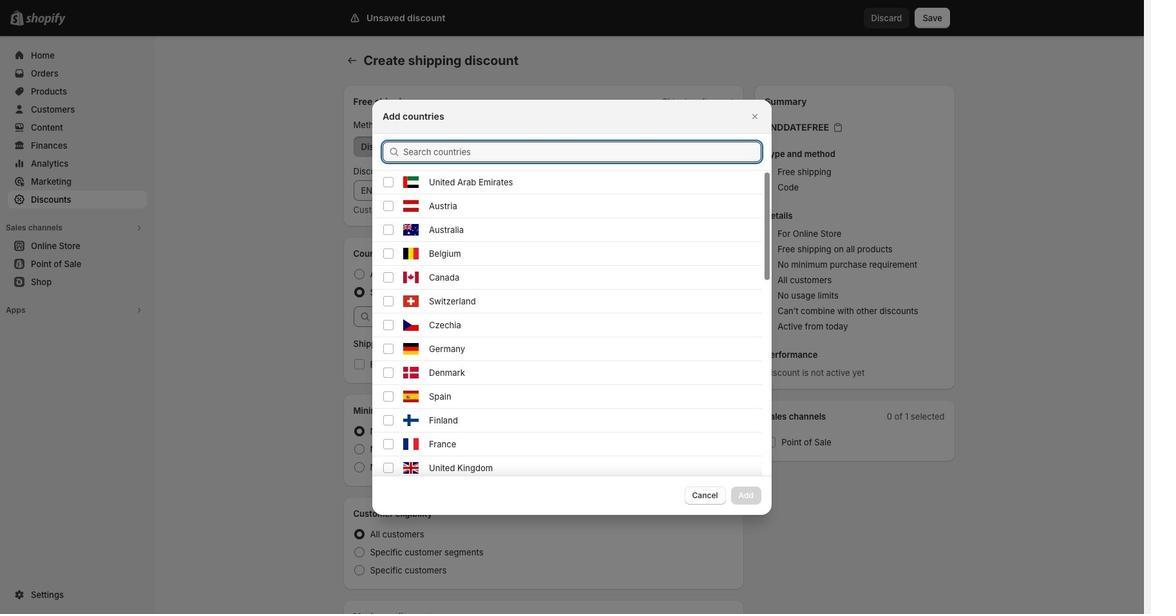 Task type: locate. For each thing, give the bounding box(es) containing it.
dialog
[[0, 100, 1144, 615]]

Search countries text field
[[403, 141, 761, 162]]



Task type: describe. For each thing, give the bounding box(es) containing it.
shopify image
[[26, 13, 66, 26]]



Task type: vqa. For each thing, say whether or not it's contained in the screenshot.
"Preferences" "link" at the bottom left of the page
no



